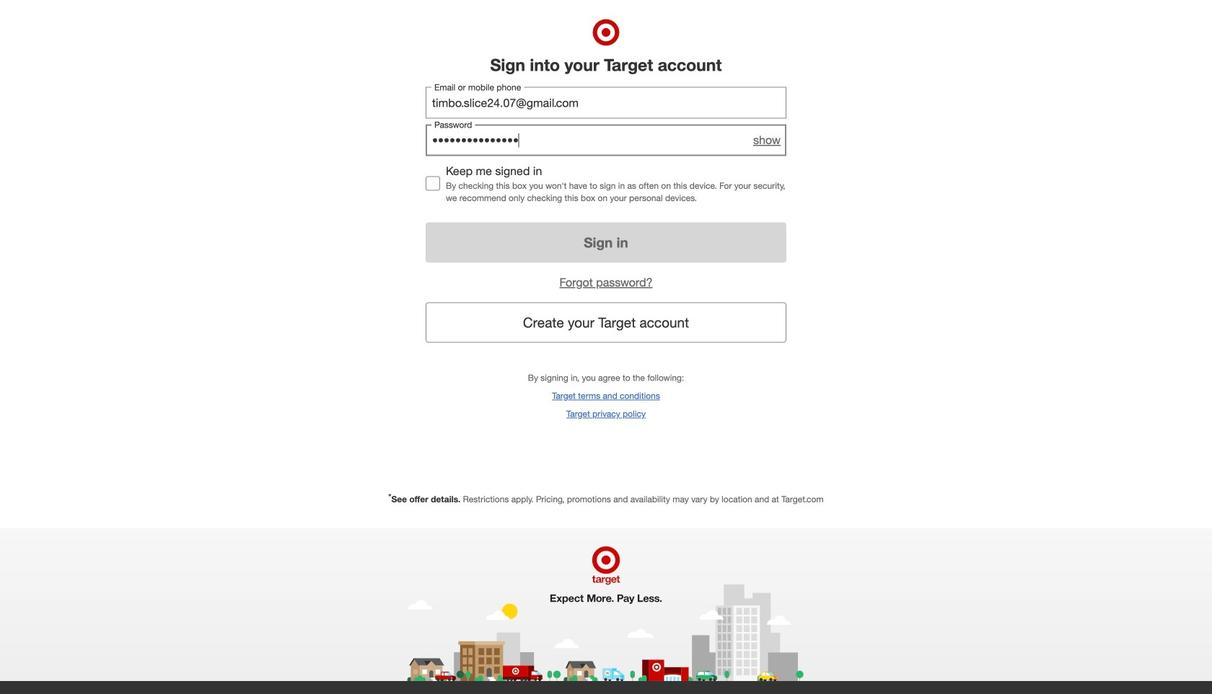 Task type: locate. For each thing, give the bounding box(es) containing it.
target: expect more. pay less. image
[[403, 529, 809, 682]]

None text field
[[426, 87, 786, 119]]

None checkbox
[[426, 176, 440, 191]]

None password field
[[426, 125, 786, 156]]



Task type: vqa. For each thing, say whether or not it's contained in the screenshot.
the middle -
no



